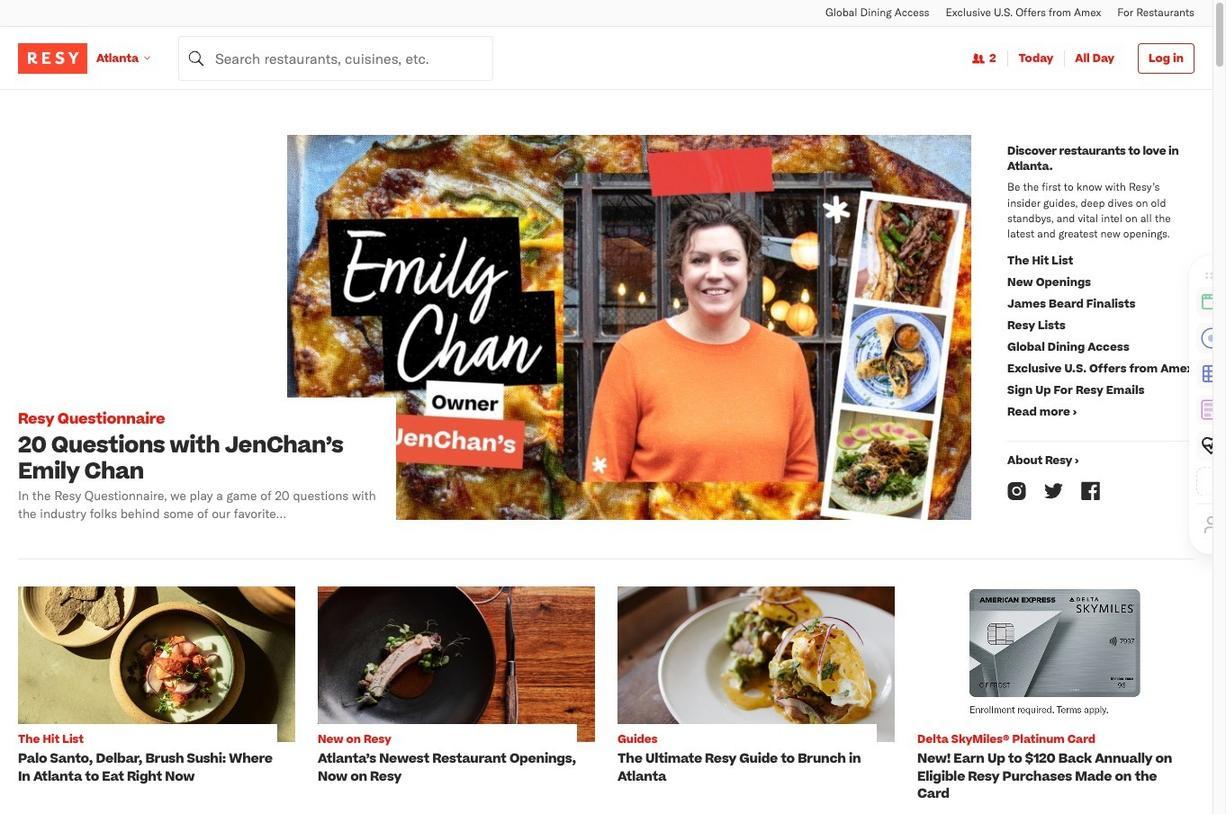 Task type: vqa. For each thing, say whether or not it's contained in the screenshot.
field
yes



Task type: describe. For each thing, give the bounding box(es) containing it.
about resy, statistics, and social media links element
[[999, 135, 1195, 532]]

20 questions with jenchan's emily chan - in the resy questionnaire, we play a game of 20 questions with the industry folks behind some of our favorite&hellip; element
[[18, 135, 999, 532]]



Task type: locate. For each thing, give the bounding box(es) containing it.
in the resy questionnaire, we play a game of 20 questions with the industry folks behind some of our favorite&hellip; element
[[18, 487, 383, 523]]

None field
[[178, 36, 493, 81]]

resy blog content element
[[18, 90, 1195, 815]]

Search restaurants, cuisines, etc. text field
[[178, 36, 493, 81]]



